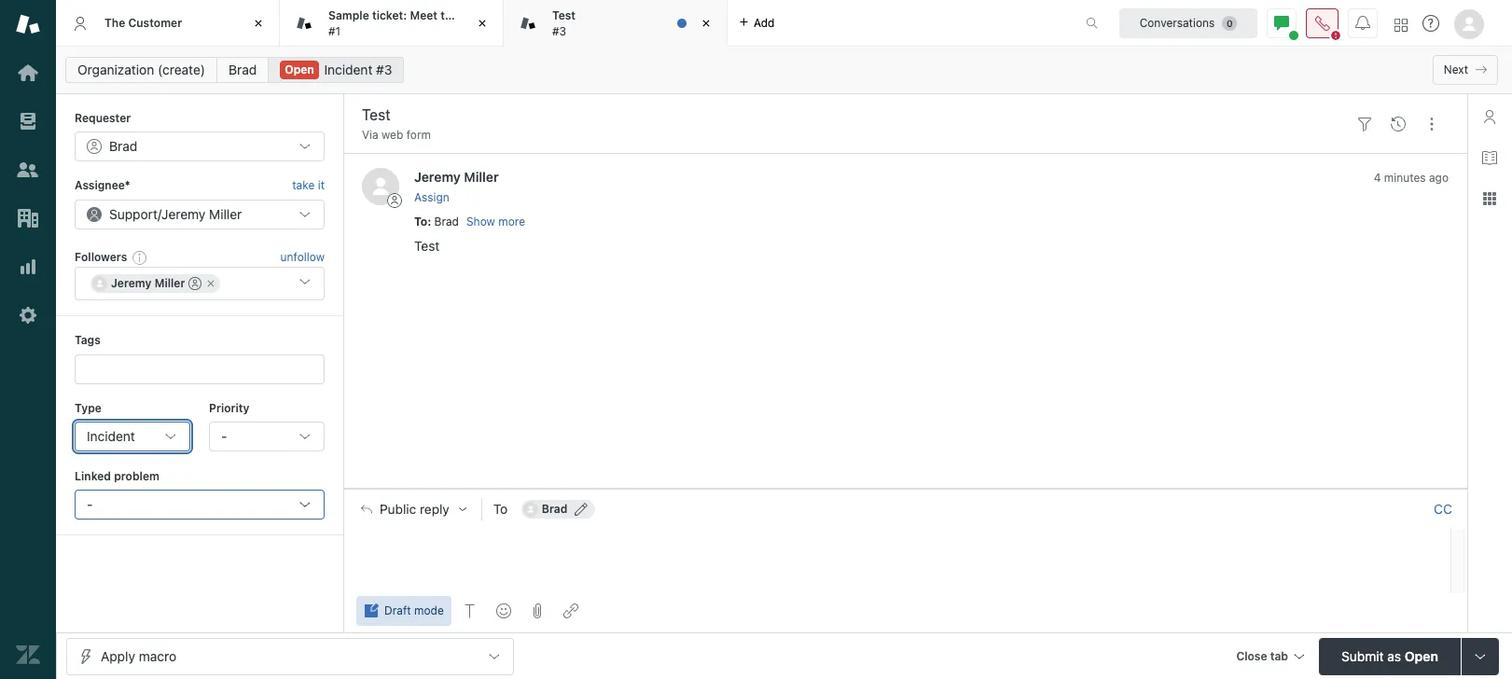 Task type: vqa. For each thing, say whether or not it's contained in the screenshot.
the bottom Incident
yes



Task type: describe. For each thing, give the bounding box(es) containing it.
customer
[[128, 16, 182, 30]]

- for linked problem element
[[87, 497, 93, 513]]

tab
[[1271, 649, 1289, 663]]

the customer tab
[[56, 0, 280, 47]]

tab containing test
[[504, 0, 728, 47]]

cc button
[[1434, 501, 1453, 518]]

add attachment image
[[530, 604, 545, 619]]

filter image
[[1358, 116, 1373, 131]]

next button
[[1433, 55, 1499, 85]]

to for to : brad show more test
[[414, 214, 428, 228]]

followers element
[[75, 267, 325, 301]]

incident #3
[[324, 62, 392, 77]]

events image
[[1392, 116, 1406, 131]]

jeremy miller option
[[91, 275, 221, 293]]

assignee* element
[[75, 200, 325, 229]]

3 close image from the left
[[697, 14, 716, 33]]

hide composer image
[[898, 481, 913, 496]]

test inside tab
[[553, 8, 576, 22]]

4
[[1374, 171, 1382, 185]]

open inside secondary element
[[285, 63, 314, 77]]

jeremy miller link
[[414, 169, 499, 185]]

priority
[[209, 401, 250, 415]]

problem
[[114, 469, 159, 483]]

insert emojis image
[[496, 604, 511, 619]]

assignee*
[[75, 179, 130, 193]]

incident button
[[75, 422, 190, 452]]

millerjeremy500@gmail.com image
[[92, 276, 107, 291]]

form
[[407, 128, 431, 142]]

brad link
[[217, 57, 269, 83]]

test #3
[[553, 8, 576, 38]]

jeremy miller
[[111, 276, 185, 290]]

customers image
[[16, 158, 40, 182]]

close image for the customer tab
[[249, 14, 268, 33]]

add button
[[728, 0, 786, 46]]

mode
[[414, 604, 444, 618]]

organizations image
[[16, 206, 40, 231]]

ticket:
[[372, 8, 407, 22]]

linked problem element
[[75, 490, 325, 520]]

jeremy for jeremy miller
[[111, 276, 152, 290]]

test inside to : brad show more test
[[414, 238, 440, 254]]

submit
[[1342, 648, 1385, 664]]

close
[[1237, 649, 1268, 663]]

draft mode
[[385, 604, 444, 618]]

reply
[[420, 502, 450, 517]]

conversations
[[1140, 15, 1215, 29]]

organization
[[77, 62, 154, 77]]

Subject field
[[358, 104, 1345, 126]]

tags
[[75, 333, 101, 347]]

it
[[318, 179, 325, 193]]

#3 for incident #3
[[376, 62, 392, 77]]

main element
[[0, 0, 56, 679]]

tab containing sample ticket: meet the ticket
[[280, 0, 504, 47]]

avatar image
[[362, 168, 399, 206]]

ticket
[[462, 8, 493, 22]]

jeremy inside assignee* element
[[162, 206, 206, 222]]

displays possible ticket submission types image
[[1474, 649, 1489, 664]]

miller for jeremy miller
[[155, 276, 185, 290]]

incident for incident
[[87, 428, 135, 444]]

sample
[[329, 8, 369, 22]]

#1
[[329, 24, 341, 38]]

ago
[[1430, 171, 1449, 185]]

tabs tab list
[[56, 0, 1067, 47]]

reporting image
[[16, 255, 40, 279]]

as
[[1388, 648, 1402, 664]]

to : brad show more test
[[414, 214, 525, 254]]

organization (create)
[[77, 62, 205, 77]]

show more button
[[467, 214, 525, 231]]

button displays agent's chat status as online. image
[[1275, 15, 1290, 30]]

more
[[499, 215, 525, 229]]

zendesk image
[[16, 643, 40, 667]]

- button
[[209, 422, 325, 452]]

add
[[754, 15, 775, 29]]



Task type: locate. For each thing, give the bounding box(es) containing it.
via
[[362, 128, 379, 142]]

jeremy inside jeremy miller option
[[111, 276, 152, 290]]

jeremy for jeremy miller assign
[[414, 169, 461, 185]]

web
[[382, 128, 403, 142]]

format text image
[[463, 604, 478, 619]]

linked
[[75, 469, 111, 483]]

tab
[[280, 0, 504, 47], [504, 0, 728, 47]]

jeremy miller assign
[[414, 169, 499, 204]]

brad right the klobrad84@gmail.com icon
[[542, 502, 568, 516]]

0 horizontal spatial jeremy
[[111, 276, 152, 290]]

zendesk support image
[[16, 12, 40, 36]]

jeremy
[[414, 169, 461, 185], [162, 206, 206, 222], [111, 276, 152, 290]]

brad right ':'
[[434, 214, 459, 228]]

miller
[[464, 169, 499, 185], [209, 206, 242, 222], [155, 276, 185, 290]]

2 horizontal spatial miller
[[464, 169, 499, 185]]

via web form
[[362, 128, 431, 142]]

to inside to : brad show more test
[[414, 214, 428, 228]]

close image up brad link
[[249, 14, 268, 33]]

2 close image from the left
[[473, 14, 492, 33]]

assign button
[[414, 189, 450, 206]]

incident inside secondary element
[[324, 62, 373, 77]]

draft mode button
[[357, 596, 451, 626]]

0 vertical spatial #3
[[553, 24, 567, 38]]

0 horizontal spatial -
[[87, 497, 93, 513]]

- down linked
[[87, 497, 93, 513]]

2 vertical spatial miller
[[155, 276, 185, 290]]

1 vertical spatial #3
[[376, 62, 392, 77]]

#3 inside secondary element
[[376, 62, 392, 77]]

secondary element
[[56, 51, 1513, 89]]

1 horizontal spatial incident
[[324, 62, 373, 77]]

0 vertical spatial test
[[553, 8, 576, 22]]

sample ticket: meet the ticket #1
[[329, 8, 493, 38]]

1 tab from the left
[[280, 0, 504, 47]]

requester element
[[75, 132, 325, 162]]

0 vertical spatial open
[[285, 63, 314, 77]]

take it
[[292, 179, 325, 193]]

klobrad84@gmail.com image
[[523, 502, 538, 517]]

the
[[105, 16, 125, 30]]

apps image
[[1483, 191, 1498, 206]]

meet
[[410, 8, 438, 22]]

remove image
[[206, 278, 217, 289]]

miller up 'show'
[[464, 169, 499, 185]]

public reply button
[[344, 490, 481, 529]]

apply
[[101, 648, 135, 664]]

notifications image
[[1356, 15, 1371, 30]]

apply macro
[[101, 648, 176, 664]]

brad inside brad link
[[229, 62, 257, 77]]

1 horizontal spatial -
[[221, 428, 227, 444]]

next
[[1445, 63, 1469, 77]]

assign
[[414, 190, 450, 204]]

1 vertical spatial open
[[1405, 648, 1439, 664]]

to
[[414, 214, 428, 228], [493, 501, 508, 517]]

1 vertical spatial test
[[414, 238, 440, 254]]

the customer
[[105, 16, 182, 30]]

#3
[[553, 24, 567, 38], [376, 62, 392, 77]]

jeremy up assign
[[414, 169, 461, 185]]

admin image
[[16, 303, 40, 328]]

2 tab from the left
[[504, 0, 728, 47]]

close tab button
[[1229, 638, 1312, 678]]

1 vertical spatial jeremy
[[162, 206, 206, 222]]

1 vertical spatial miller
[[209, 206, 242, 222]]

#3 for test #3
[[553, 24, 567, 38]]

1 horizontal spatial open
[[1405, 648, 1439, 664]]

brad
[[229, 62, 257, 77], [109, 138, 137, 154], [434, 214, 459, 228], [542, 502, 568, 516]]

1 horizontal spatial close image
[[473, 14, 492, 33]]

incident for incident #3
[[324, 62, 373, 77]]

jeremy inside jeremy miller assign
[[414, 169, 461, 185]]

support
[[109, 206, 158, 222]]

customer context image
[[1483, 109, 1498, 124]]

minutes
[[1385, 171, 1427, 185]]

miller right /
[[209, 206, 242, 222]]

0 vertical spatial -
[[221, 428, 227, 444]]

- inside - 'popup button'
[[221, 428, 227, 444]]

to down assign button
[[414, 214, 428, 228]]

0 vertical spatial incident
[[324, 62, 373, 77]]

close image left add dropdown button on the top
[[697, 14, 716, 33]]

get started image
[[16, 61, 40, 85]]

take it button
[[292, 177, 325, 196]]

close image for tab containing sample ticket: meet the ticket
[[473, 14, 492, 33]]

close image inside the customer tab
[[249, 14, 268, 33]]

get help image
[[1423, 15, 1440, 32]]

unfollow button
[[281, 249, 325, 266]]

- down priority
[[221, 428, 227, 444]]

type
[[75, 401, 102, 415]]

requester
[[75, 111, 131, 125]]

1 horizontal spatial test
[[553, 8, 576, 22]]

incident down type
[[87, 428, 135, 444]]

views image
[[16, 109, 40, 133]]

macro
[[139, 648, 176, 664]]

1 horizontal spatial #3
[[553, 24, 567, 38]]

0 horizontal spatial #3
[[376, 62, 392, 77]]

incident inside incident popup button
[[87, 428, 135, 444]]

0 vertical spatial to
[[414, 214, 428, 228]]

info on adding followers image
[[133, 250, 148, 265]]

close tab
[[1237, 649, 1289, 663]]

conversations button
[[1120, 8, 1258, 38]]

followers
[[75, 250, 127, 264]]

miller for jeremy miller assign
[[464, 169, 499, 185]]

1 horizontal spatial miller
[[209, 206, 242, 222]]

test down ':'
[[414, 238, 440, 254]]

public
[[380, 502, 416, 517]]

- inside linked problem element
[[87, 497, 93, 513]]

the
[[441, 8, 459, 22]]

brad right (create)
[[229, 62, 257, 77]]

miller inside jeremy miller assign
[[464, 169, 499, 185]]

miller inside option
[[155, 276, 185, 290]]

open right as
[[1405, 648, 1439, 664]]

test
[[553, 8, 576, 22], [414, 238, 440, 254]]

2 vertical spatial jeremy
[[111, 276, 152, 290]]

user is an agent image
[[189, 277, 202, 290]]

open right brad link
[[285, 63, 314, 77]]

:
[[428, 214, 432, 228]]

take
[[292, 179, 315, 193]]

brad inside to : brad show more test
[[434, 214, 459, 228]]

0 vertical spatial miller
[[464, 169, 499, 185]]

jeremy right support
[[162, 206, 206, 222]]

2 horizontal spatial close image
[[697, 14, 716, 33]]

unfollow
[[281, 250, 325, 264]]

0 horizontal spatial incident
[[87, 428, 135, 444]]

to for to
[[493, 501, 508, 517]]

1 close image from the left
[[249, 14, 268, 33]]

close image right the
[[473, 14, 492, 33]]

1 vertical spatial -
[[87, 497, 93, 513]]

4 minutes ago
[[1374, 171, 1449, 185]]

- for - 'popup button'
[[221, 428, 227, 444]]

2 horizontal spatial jeremy
[[414, 169, 461, 185]]

knowledge image
[[1483, 150, 1498, 165]]

1 horizontal spatial to
[[493, 501, 508, 517]]

organization (create) button
[[65, 57, 218, 83]]

incident down #1
[[324, 62, 373, 77]]

0 horizontal spatial open
[[285, 63, 314, 77]]

-
[[221, 428, 227, 444], [87, 497, 93, 513]]

zendesk products image
[[1395, 18, 1408, 31]]

test right ticket
[[553, 8, 576, 22]]

close image
[[249, 14, 268, 33], [473, 14, 492, 33], [697, 14, 716, 33]]

1 vertical spatial to
[[493, 501, 508, 517]]

#3 inside test #3
[[553, 24, 567, 38]]

submit as open
[[1342, 648, 1439, 664]]

0 horizontal spatial to
[[414, 214, 428, 228]]

4 minutes ago text field
[[1374, 171, 1449, 185]]

(create)
[[158, 62, 205, 77]]

draft
[[385, 604, 411, 618]]

0 vertical spatial jeremy
[[414, 169, 461, 185]]

brad down the requester in the left of the page
[[109, 138, 137, 154]]

brad inside requester element
[[109, 138, 137, 154]]

0 horizontal spatial test
[[414, 238, 440, 254]]

edit user image
[[575, 503, 588, 516]]

cc
[[1435, 501, 1453, 517]]

0 horizontal spatial miller
[[155, 276, 185, 290]]

1 vertical spatial incident
[[87, 428, 135, 444]]

support / jeremy miller
[[109, 206, 242, 222]]

ticket actions image
[[1425, 116, 1440, 131]]

add link (cmd k) image
[[563, 604, 578, 619]]

1 horizontal spatial jeremy
[[162, 206, 206, 222]]

miller left "user is an agent" icon
[[155, 276, 185, 290]]

0 horizontal spatial close image
[[249, 14, 268, 33]]

linked problem
[[75, 469, 159, 483]]

incident
[[324, 62, 373, 77], [87, 428, 135, 444]]

/
[[158, 206, 162, 222]]

open
[[285, 63, 314, 77], [1405, 648, 1439, 664]]

to left the klobrad84@gmail.com icon
[[493, 501, 508, 517]]

show
[[467, 215, 495, 229]]

jeremy down info on adding followers image
[[111, 276, 152, 290]]

public reply
[[380, 502, 450, 517]]

miller inside assignee* element
[[209, 206, 242, 222]]



